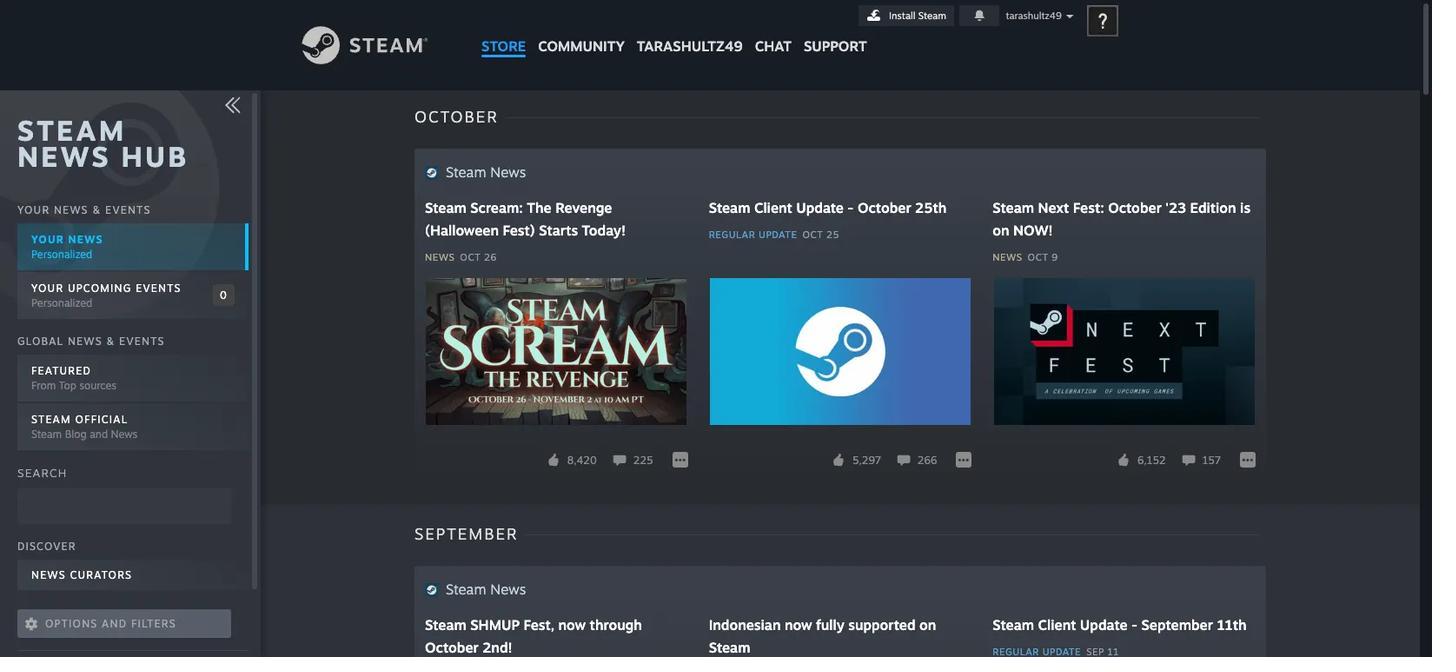 Task type: locate. For each thing, give the bounding box(es) containing it.
personalized down your news & events
[[31, 248, 92, 261]]

steam inside steam shmup fest, now through october 2nd!
[[425, 616, 467, 634]]

oct left the 26
[[460, 251, 481, 263]]

1 horizontal spatial &
[[106, 335, 115, 348]]

sources
[[79, 379, 116, 392]]

1 vertical spatial on
[[920, 616, 936, 634]]

0 vertical spatial events
[[105, 203, 151, 216]]

options
[[45, 617, 98, 630]]

1 now from the left
[[558, 616, 586, 634]]

client
[[754, 199, 792, 216], [1038, 616, 1076, 634]]

update
[[796, 199, 844, 216], [759, 229, 797, 241], [1080, 616, 1128, 634]]

through
[[590, 616, 642, 634]]

upcoming
[[68, 281, 132, 294]]

tarashultz49
[[1006, 10, 1062, 22], [637, 37, 743, 55]]

revenge
[[556, 199, 612, 216]]

global news & events
[[17, 335, 165, 348]]

regular
[[709, 229, 756, 241]]

filters
[[131, 617, 176, 630]]

0 vertical spatial client
[[754, 199, 792, 216]]

2 now from the left
[[785, 616, 812, 634]]

news down your news & events
[[68, 233, 103, 246]]

'23
[[1166, 199, 1186, 216]]

on inside indonesian now fully supported on steam
[[920, 616, 936, 634]]

events
[[105, 203, 151, 216], [136, 281, 181, 294], [119, 335, 165, 348]]

1 horizontal spatial on
[[993, 222, 1010, 239]]

events right upcoming on the left
[[136, 281, 181, 294]]

options and filters
[[45, 617, 176, 630]]

fest,
[[524, 616, 555, 634]]

indonesian now fully supported on steam
[[709, 616, 936, 656]]

0 vertical spatial your
[[17, 203, 50, 216]]

store
[[482, 37, 526, 55]]

is
[[1240, 199, 1251, 216]]

search
[[17, 466, 67, 480]]

october inside steam shmup fest, now through october 2nd!
[[425, 639, 479, 656]]

news
[[17, 139, 111, 174], [490, 163, 526, 181], [54, 203, 88, 216], [68, 233, 103, 246], [425, 251, 455, 263], [993, 251, 1023, 263], [68, 335, 102, 348], [111, 428, 138, 441], [31, 569, 66, 582], [490, 581, 526, 598]]

personalized down upcoming on the left
[[31, 296, 92, 309]]

2 personalized from the top
[[31, 296, 92, 309]]

0 vertical spatial and
[[90, 428, 108, 441]]

your for your news & events
[[17, 203, 50, 216]]

global
[[17, 335, 64, 348]]

9
[[1052, 251, 1058, 263]]

1 vertical spatial -
[[1132, 616, 1138, 634]]

1 vertical spatial and
[[102, 617, 127, 630]]

0 vertical spatial &
[[92, 203, 101, 216]]

&
[[92, 203, 101, 216], [106, 335, 115, 348]]

1 horizontal spatial tarashultz49
[[1006, 10, 1062, 22]]

steam news up scream:
[[446, 163, 526, 181]]

1 horizontal spatial september
[[1142, 616, 1213, 634]]

your inside your upcoming events personalized
[[31, 281, 64, 294]]

1 horizontal spatial oct
[[803, 229, 823, 241]]

your news & events
[[17, 203, 151, 216]]

your down your news & events
[[31, 233, 64, 246]]

news down official
[[111, 428, 138, 441]]

events for global news & events
[[119, 335, 165, 348]]

steam news
[[446, 163, 526, 181], [446, 581, 526, 598]]

now inside steam shmup fest, now through october 2nd!
[[558, 616, 586, 634]]

0 vertical spatial -
[[848, 199, 854, 216]]

events inside your upcoming events personalized
[[136, 281, 181, 294]]

& for your
[[92, 203, 101, 216]]

266
[[918, 453, 937, 466]]

news up featured
[[68, 335, 102, 348]]

oct
[[803, 229, 823, 241], [460, 251, 481, 263], [1028, 251, 1049, 263]]

steam inside steam scream: the revenge (halloween fest) starts today!
[[425, 199, 467, 216]]

steam inside steam news hub
[[17, 113, 127, 148]]

1 personalized from the top
[[31, 248, 92, 261]]

support
[[804, 37, 867, 55]]

steam news up shmup
[[446, 581, 526, 598]]

indonesian
[[709, 616, 781, 634]]

top
[[59, 379, 76, 392]]

client inside steam client update - september 11th link
[[1038, 616, 1076, 634]]

your
[[17, 203, 50, 216], [31, 233, 64, 246], [31, 281, 64, 294]]

-
[[848, 199, 854, 216], [1132, 616, 1138, 634]]

scream:
[[470, 199, 523, 216]]

0 horizontal spatial now
[[558, 616, 586, 634]]

& down your upcoming events personalized
[[106, 335, 115, 348]]

your down your news personalized at the top left
[[31, 281, 64, 294]]

install steam
[[889, 10, 947, 22]]

225 link
[[609, 448, 653, 471]]

on
[[993, 222, 1010, 239], [920, 616, 936, 634]]

featured from top sources
[[31, 364, 116, 392]]

october left 2nd!
[[425, 639, 479, 656]]

and down official
[[90, 428, 108, 441]]

now
[[558, 616, 586, 634], [785, 616, 812, 634]]

personalized
[[31, 248, 92, 261], [31, 296, 92, 309]]

26
[[484, 251, 497, 263]]

2 vertical spatial your
[[31, 281, 64, 294]]

news up your news & events
[[17, 139, 111, 174]]

0 horizontal spatial tarashultz49
[[637, 37, 743, 55]]

now inside indonesian now fully supported on steam
[[785, 616, 812, 634]]

11th
[[1217, 616, 1247, 634]]

0 vertical spatial personalized
[[31, 248, 92, 261]]

news up shmup
[[490, 581, 526, 598]]

0 horizontal spatial client
[[754, 199, 792, 216]]

oct left 25
[[803, 229, 823, 241]]

0 horizontal spatial oct
[[460, 251, 481, 263]]

on left now!
[[993, 222, 1010, 239]]

1 horizontal spatial client
[[1038, 616, 1076, 634]]

1 steam news from the top
[[446, 163, 526, 181]]

steam news for october
[[446, 163, 526, 181]]

1 horizontal spatial -
[[1132, 616, 1138, 634]]

266 link
[[893, 448, 937, 471]]

indonesian now fully supported on steam link
[[699, 603, 982, 657]]

8,420
[[567, 453, 597, 466]]

steam inside steam client update - september 11th link
[[993, 616, 1034, 634]]

now right fest,
[[558, 616, 586, 634]]

update inside steam client update - september 11th link
[[1080, 616, 1128, 634]]

hub
[[121, 139, 189, 174]]

news down discover
[[31, 569, 66, 582]]

1 vertical spatial personalized
[[31, 296, 92, 309]]

official
[[75, 413, 128, 426]]

september
[[415, 524, 518, 543], [1142, 616, 1213, 634]]

1 vertical spatial &
[[106, 335, 115, 348]]

news curators link
[[17, 560, 249, 592]]

events down hub
[[105, 203, 151, 216]]

1 vertical spatial your
[[31, 233, 64, 246]]

steam client update - october 25th
[[709, 199, 947, 216]]

1 horizontal spatial now
[[785, 616, 812, 634]]

25
[[827, 229, 840, 241]]

1 vertical spatial tarashultz49
[[637, 37, 743, 55]]

and
[[90, 428, 108, 441], [102, 617, 127, 630]]

news down (halloween
[[425, 251, 455, 263]]

update for steam client update - september 11th
[[1080, 616, 1128, 634]]

1 vertical spatial events
[[136, 281, 181, 294]]

regular update oct 25
[[709, 229, 840, 241]]

now left fully
[[785, 616, 812, 634]]

1 vertical spatial client
[[1038, 616, 1076, 634]]

october left '23
[[1108, 199, 1162, 216]]

2 vertical spatial events
[[119, 335, 165, 348]]

25th
[[915, 199, 947, 216]]

0 horizontal spatial &
[[92, 203, 101, 216]]

2 vertical spatial update
[[1080, 616, 1128, 634]]

& up your news personalized at the top left
[[92, 203, 101, 216]]

0 vertical spatial update
[[796, 199, 844, 216]]

2 steam news from the top
[[446, 581, 526, 598]]

october
[[415, 107, 499, 126], [858, 199, 911, 216], [1108, 199, 1162, 216], [425, 639, 479, 656]]

0 horizontal spatial on
[[920, 616, 936, 634]]

steam
[[918, 10, 947, 22], [17, 113, 127, 148], [446, 163, 486, 181], [425, 199, 467, 216], [709, 199, 751, 216], [993, 199, 1034, 216], [31, 413, 71, 426], [31, 428, 62, 441], [446, 581, 486, 598], [425, 616, 467, 634], [993, 616, 1034, 634], [709, 639, 751, 656]]

None text field
[[17, 488, 231, 524]]

steam client update - september 11th link
[[982, 603, 1266, 657]]

0 horizontal spatial -
[[848, 199, 854, 216]]

1 vertical spatial steam news
[[446, 581, 526, 598]]

events down your upcoming events personalized
[[119, 335, 165, 348]]

0 horizontal spatial september
[[415, 524, 518, 543]]

and left 'filters'
[[102, 617, 127, 630]]

0 vertical spatial steam news
[[446, 163, 526, 181]]

on right supported
[[920, 616, 936, 634]]

community
[[538, 37, 625, 55]]

your up your news personalized at the top left
[[17, 203, 50, 216]]

0 vertical spatial on
[[993, 222, 1010, 239]]

community link
[[532, 0, 631, 63]]

oct left 9
[[1028, 251, 1049, 263]]

your inside your news personalized
[[31, 233, 64, 246]]

now!
[[1014, 222, 1053, 239]]

personalized inside your news personalized
[[31, 248, 92, 261]]

client for steam client update - october 25th
[[754, 199, 792, 216]]

2 horizontal spatial oct
[[1028, 251, 1049, 263]]



Task type: vqa. For each thing, say whether or not it's contained in the screenshot.
Search
yes



Task type: describe. For each thing, give the bounding box(es) containing it.
supported
[[849, 616, 916, 634]]

1 vertical spatial september
[[1142, 616, 1213, 634]]

oct for on
[[1028, 251, 1049, 263]]

news down now!
[[993, 251, 1023, 263]]

on inside steam next fest: october '23 edition is on now!
[[993, 222, 1010, 239]]

events for your news & events
[[105, 203, 151, 216]]

chat
[[755, 37, 792, 55]]

6,152
[[1138, 453, 1166, 466]]

your for your news personalized
[[31, 233, 64, 246]]

(halloween
[[425, 222, 499, 239]]

0 vertical spatial tarashultz49
[[1006, 10, 1062, 22]]

fest:
[[1073, 199, 1104, 216]]

support link
[[798, 0, 873, 59]]

install
[[889, 10, 916, 22]]

steam news hub
[[17, 113, 189, 174]]

news oct 26
[[425, 251, 497, 263]]

edition
[[1190, 199, 1237, 216]]

shmup
[[470, 616, 520, 634]]

steam next fest: october '23 edition is on now!
[[993, 199, 1251, 239]]

news up your news personalized at the top left
[[54, 203, 88, 216]]

client for steam client update - september 11th
[[1038, 616, 1076, 634]]

157 link
[[1178, 448, 1221, 471]]

- for october
[[848, 199, 854, 216]]

your upcoming events personalized
[[31, 281, 181, 309]]

news inside steam official steam blog and news
[[111, 428, 138, 441]]

october inside steam next fest: october '23 edition is on now!
[[1108, 199, 1162, 216]]

fest)
[[503, 222, 535, 239]]

next
[[1038, 199, 1069, 216]]

chat link
[[749, 0, 798, 59]]

news curators
[[31, 569, 132, 582]]

today!
[[582, 222, 626, 239]]

0
[[220, 289, 228, 302]]

157
[[1203, 453, 1221, 466]]

225
[[633, 453, 653, 466]]

the
[[527, 199, 552, 216]]

steam shmup fest, now through october 2nd!
[[425, 616, 642, 656]]

- for september
[[1132, 616, 1138, 634]]

steam news for september
[[446, 581, 526, 598]]

steam inside install steam link
[[918, 10, 947, 22]]

& for global
[[106, 335, 115, 348]]

and inside steam official steam blog and news
[[90, 428, 108, 441]]

update for steam client update - october 25th
[[796, 199, 844, 216]]

oct for today!
[[460, 251, 481, 263]]

blog
[[65, 428, 87, 441]]

steam inside steam next fest: october '23 edition is on now!
[[993, 199, 1034, 216]]

store link
[[475, 0, 532, 63]]

october left 25th
[[858, 199, 911, 216]]

news inside steam news hub
[[17, 139, 111, 174]]

personalized inside your upcoming events personalized
[[31, 296, 92, 309]]

your for your upcoming events personalized
[[31, 281, 64, 294]]

steam official steam blog and news
[[31, 413, 138, 441]]

steam shmup fest, now through october 2nd! link
[[415, 603, 699, 657]]

featured
[[31, 364, 91, 377]]

your news personalized
[[31, 233, 103, 261]]

steam scream: the revenge (halloween fest) starts today!
[[425, 199, 626, 239]]

1 vertical spatial update
[[759, 229, 797, 241]]

news up scream:
[[490, 163, 526, 181]]

starts
[[539, 222, 578, 239]]

from
[[31, 379, 56, 392]]

tarashultz49 inside tarashultz49 link
[[637, 37, 743, 55]]

discover
[[17, 540, 76, 553]]

install steam link
[[859, 5, 954, 26]]

steam inside indonesian now fully supported on steam
[[709, 639, 751, 656]]

steam client update - september 11th
[[993, 616, 1247, 634]]

october down store
[[415, 107, 499, 126]]

0 vertical spatial september
[[415, 524, 518, 543]]

news oct 9
[[993, 251, 1058, 263]]

news inside your news personalized
[[68, 233, 103, 246]]

curators
[[70, 569, 132, 582]]

fully
[[816, 616, 845, 634]]

tarashultz49 link
[[631, 0, 749, 63]]

2nd!
[[483, 639, 512, 656]]

5,297
[[853, 453, 881, 466]]



